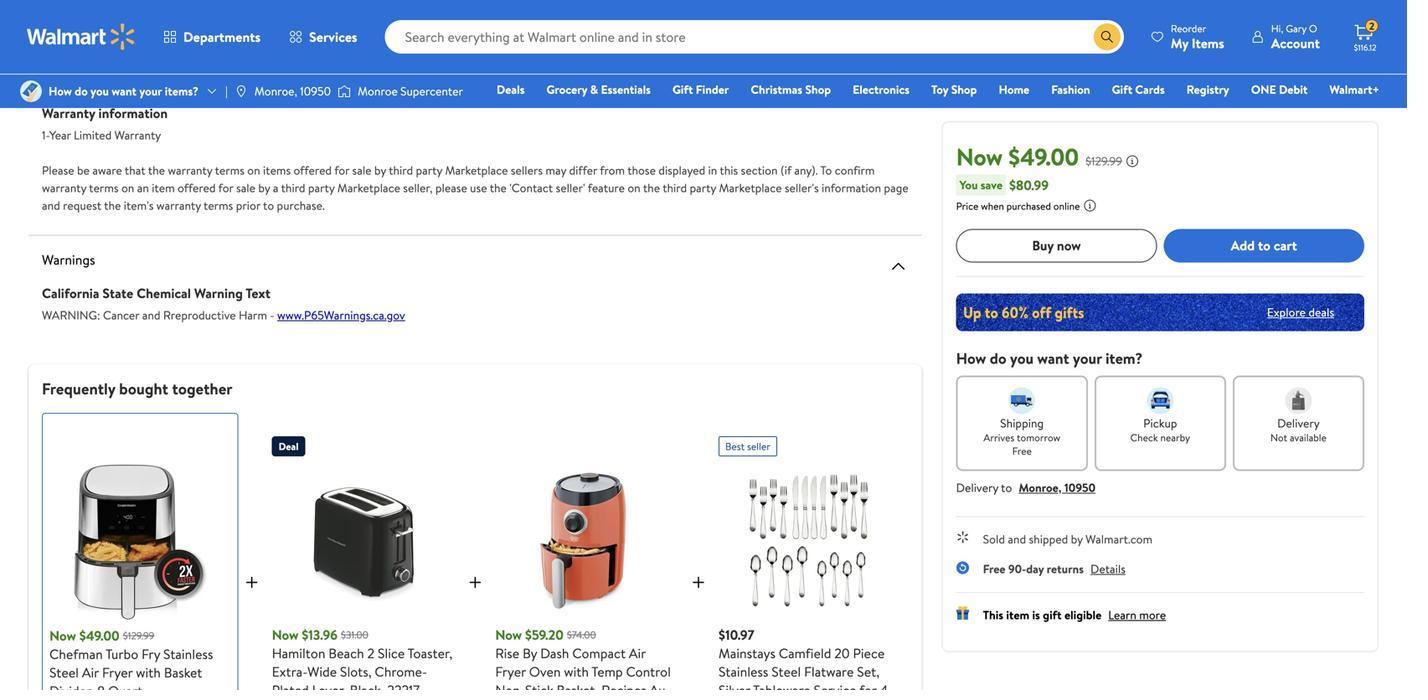 Task type: locate. For each thing, give the bounding box(es) containing it.
2 shop from the left
[[951, 81, 977, 98]]

warranty right that
[[168, 162, 212, 178]]

1 vertical spatial $49.00
[[79, 627, 120, 645]]

the right use
[[490, 180, 507, 196]]

1 horizontal spatial delivery
[[1277, 415, 1320, 431]]

0 vertical spatial monroe,
[[254, 83, 297, 99]]

intent image for delivery image
[[1285, 387, 1312, 414]]

0 vertical spatial free
[[1012, 444, 1032, 458]]

steel
[[772, 663, 801, 681], [49, 663, 79, 682]]

chemical
[[137, 284, 191, 302]]

electronics
[[853, 81, 910, 98]]

nearby
[[1161, 430, 1190, 445]]

steel left 8
[[49, 663, 79, 682]]

item left is
[[1006, 607, 1030, 623]]

to down a
[[263, 197, 274, 214]]

now $49.00 $129.99 chefman turbo fry stainless steel air fryer with basket divider, 8 quart
[[49, 627, 213, 690]]

your left items?
[[139, 83, 162, 99]]

gift finder link
[[665, 80, 737, 98]]

0 vertical spatial and
[[42, 197, 60, 214]]

2 vertical spatial to
[[1001, 479, 1012, 496]]

to down arrives
[[1001, 479, 1012, 496]]

0 horizontal spatial your
[[139, 83, 162, 99]]

section
[[741, 162, 778, 178]]

10.00
[[115, 10, 141, 27]]

party up 'purchase.' at the top left
[[308, 180, 335, 196]]

gift left cards
[[1112, 81, 1132, 98]]

on left items
[[247, 162, 260, 178]]

x right "12.75"
[[69, 10, 75, 27]]

0 vertical spatial to
[[263, 197, 274, 214]]

1 horizontal spatial free
[[1012, 444, 1032, 458]]

0 vertical spatial delivery
[[1277, 415, 1320, 431]]

fryer left fry
[[102, 663, 133, 682]]

stainless right fry
[[163, 645, 213, 663]]

1 horizontal spatial air
[[629, 644, 646, 663]]

monroe, right "|"
[[254, 83, 297, 99]]

1 horizontal spatial plus image
[[465, 572, 485, 593]]

0 horizontal spatial with
[[136, 663, 161, 682]]

marketplace down section
[[719, 180, 782, 196]]

party up seller,
[[416, 162, 442, 178]]

10950 down services "popup button"
[[300, 83, 331, 99]]

information
[[98, 104, 168, 122], [822, 180, 881, 196]]

from
[[600, 162, 625, 178]]

on down those on the left of page
[[628, 180, 641, 196]]

up to sixty percent off deals. shop now. image
[[956, 293, 1364, 331]]

the down those on the left of page
[[643, 180, 660, 196]]

oven
[[529, 663, 561, 681]]

and inside 'please be aware that the warranty terms on items offered for sale by third party marketplace sellers may differ from those displayed in this section (if any). to confirm warranty terms on an item offered for sale by a third party marketplace seller, please use the 'contact seller' feature on the third party marketplace seller's information page and request the item's warranty terms prior to purchase.'
[[42, 197, 60, 214]]

0 horizontal spatial want
[[112, 83, 137, 99]]

and right sold
[[1008, 531, 1026, 547]]

deals
[[1309, 304, 1334, 320]]

gift left "finder"
[[673, 81, 693, 98]]

0 horizontal spatial item
[[152, 180, 175, 196]]

by left a
[[258, 180, 270, 196]]

$49.00 up $80.99
[[1009, 140, 1079, 173]]

2 horizontal spatial  image
[[338, 83, 351, 100]]

12.75 x 13.50 x 10.00 inches
[[42, 10, 177, 27]]

x
[[69, 10, 75, 27], [106, 10, 112, 27]]

warnings image
[[888, 256, 909, 276]]

information down confirm on the right top of the page
[[822, 180, 881, 196]]

fashion link
[[1044, 80, 1098, 98]]

dash
[[540, 644, 569, 663]]

1 vertical spatial 10950
[[1064, 479, 1096, 496]]

you for how do you want your items?
[[90, 83, 109, 99]]

price when purchased online
[[956, 199, 1080, 213]]

air up recipes
[[629, 644, 646, 663]]

details
[[1091, 561, 1126, 577]]

terms left 'prior'
[[204, 197, 233, 214]]

learn more about strikethrough prices image
[[1126, 154, 1139, 168]]

$49.00 for now $49.00
[[1009, 140, 1079, 173]]

2 left slice
[[367, 644, 375, 663]]

1 horizontal spatial fryer
[[495, 663, 526, 681]]

plus image
[[242, 572, 262, 593], [465, 572, 485, 593], [688, 572, 709, 593]]

12.75
[[42, 10, 67, 27]]

0 horizontal spatial plus image
[[242, 572, 262, 593]]

learn more button
[[1108, 607, 1166, 623]]

for left a
[[218, 180, 233, 196]]

0 vertical spatial $49.00
[[1009, 140, 1079, 173]]

steel inside the $10.97 mainstays camfield 20 piece stainless steel flatware set, silver tableware service for 4
[[772, 663, 801, 681]]

slice
[[378, 644, 405, 663]]

with inside "now $59.20 $74.00 rise by dash compact air fryer oven with temp control non-stick basket, recipes   au"
[[564, 663, 589, 681]]

marketplace left seller,
[[337, 180, 400, 196]]

you
[[90, 83, 109, 99], [1010, 348, 1034, 369]]

1 horizontal spatial party
[[416, 162, 442, 178]]

search icon image
[[1100, 30, 1114, 44]]

reorder my items
[[1171, 21, 1224, 52]]

stainless inside the $10.97 mainstays camfield 20 piece stainless steel flatware set, silver tableware service for 4
[[719, 663, 768, 681]]

wide
[[308, 663, 337, 681]]

1 vertical spatial information
[[822, 180, 881, 196]]

2 vertical spatial by
[[1071, 531, 1083, 547]]

request
[[63, 197, 101, 214]]

1 vertical spatial terms
[[89, 180, 119, 196]]

0 horizontal spatial $49.00
[[79, 627, 120, 645]]

lever,
[[312, 681, 347, 690]]

with left basket
[[136, 663, 161, 682]]

1 vertical spatial warranty
[[42, 104, 95, 122]]

fryer inside "now $59.20 $74.00 rise by dash compact air fryer oven with temp control non-stick basket, recipes   au"
[[495, 663, 526, 681]]

warranty up that
[[114, 127, 161, 143]]

2 horizontal spatial and
[[1008, 531, 1026, 547]]

monroe supercenter
[[358, 83, 463, 99]]

1 vertical spatial 2
[[367, 644, 375, 663]]

2 horizontal spatial for
[[859, 681, 877, 690]]

by down monroe
[[374, 162, 386, 178]]

by right the shipped
[[1071, 531, 1083, 547]]

not
[[1271, 430, 1287, 445]]

$129.99 left learn more about strikethrough prices icon
[[1086, 153, 1122, 169]]

1 shop from the left
[[805, 81, 831, 98]]

10950 up sold and shipped by walmart.com
[[1064, 479, 1096, 496]]

on left an
[[121, 180, 134, 196]]

shop right toy
[[951, 81, 977, 98]]

now for now $13.96 $31.00 hamilton beach 2 slice toaster, extra-wide slots, chrome- plated lever, black, 22217
[[272, 626, 299, 644]]

and left request
[[42, 197, 60, 214]]

now for now $49.00
[[956, 140, 1003, 173]]

1 vertical spatial item
[[1006, 607, 1030, 623]]

1 vertical spatial sale
[[236, 180, 255, 196]]

1 horizontal spatial your
[[1073, 348, 1102, 369]]

item inside 'please be aware that the warranty terms on items offered for sale by third party marketplace sellers may differ from those displayed in this section (if any). to confirm warranty terms on an item offered for sale by a third party marketplace seller, please use the 'contact seller' feature on the third party marketplace seller's information page and request the item's warranty terms prior to purchase.'
[[152, 180, 175, 196]]

2 up $116.12
[[1369, 19, 1375, 33]]

best
[[725, 439, 745, 454]]

0 vertical spatial want
[[112, 83, 137, 99]]

now inside "now $59.20 $74.00 rise by dash compact air fryer oven with temp control non-stick basket, recipes   au"
[[495, 626, 522, 644]]

seller,
[[403, 180, 433, 196]]

1 horizontal spatial for
[[334, 162, 349, 178]]

 image right "|"
[[234, 85, 248, 98]]

want left item?
[[1037, 348, 1069, 369]]

0 horizontal spatial information
[[98, 104, 168, 122]]

$49.00 inside the now $49.00 $129.99 chefman turbo fry stainless steel air fryer with basket divider, 8 quart
[[79, 627, 120, 645]]

1 horizontal spatial steel
[[772, 663, 801, 681]]

0 vertical spatial for
[[334, 162, 349, 178]]

0 vertical spatial item
[[152, 180, 175, 196]]

toy
[[931, 81, 948, 98]]

now up the you
[[956, 140, 1003, 173]]

item?
[[1106, 348, 1143, 369]]

you up warranty information
[[90, 83, 109, 99]]

now inside the now $49.00 $129.99 chefman turbo fry stainless steel air fryer with basket divider, 8 quart
[[49, 627, 76, 645]]

2 vertical spatial and
[[1008, 531, 1026, 547]]

do
[[75, 83, 88, 99], [990, 348, 1007, 369]]

1 vertical spatial do
[[990, 348, 1007, 369]]

legal information image
[[1083, 199, 1097, 212]]

now left by
[[495, 626, 522, 644]]

monroe, down tomorrow
[[1019, 479, 1062, 496]]

to left the cart
[[1258, 236, 1271, 255]]

fryer left "oven"
[[495, 663, 526, 681]]

warranty up year
[[42, 104, 95, 122]]

1 vertical spatial how
[[956, 348, 986, 369]]

home link
[[991, 80, 1037, 98]]

harm
[[239, 307, 267, 323]]

2 horizontal spatial plus image
[[688, 572, 709, 593]]

by
[[523, 644, 537, 663]]

best seller
[[725, 439, 770, 454]]

delivery up sold
[[956, 479, 998, 496]]

purchased
[[1007, 199, 1051, 213]]

1 horizontal spatial want
[[1037, 348, 1069, 369]]

the right that
[[148, 162, 165, 178]]

0 vertical spatial by
[[374, 162, 386, 178]]

$49.00 for now $49.00 $129.99 chefman turbo fry stainless steel air fryer with basket divider, 8 quart
[[79, 627, 120, 645]]

2 gift from the left
[[1112, 81, 1132, 98]]

delivery for to
[[956, 479, 998, 496]]

warranty down please
[[42, 180, 86, 196]]

shop for christmas shop
[[805, 81, 831, 98]]

home
[[999, 81, 1030, 98]]

0 horizontal spatial delivery
[[956, 479, 998, 496]]

Walmart Site-Wide search field
[[385, 20, 1124, 54]]

warranty down walmart image
[[42, 64, 95, 82]]

offered right an
[[178, 180, 216, 196]]

terms up 'prior'
[[215, 162, 245, 178]]

 image left monroe
[[338, 83, 351, 100]]

this item is gift eligible learn more
[[983, 607, 1166, 623]]

check
[[1130, 430, 1158, 445]]

0 horizontal spatial how
[[49, 83, 72, 99]]

1 horizontal spatial with
[[564, 663, 589, 681]]

essentials
[[601, 81, 651, 98]]

0 horizontal spatial $129.99
[[123, 629, 154, 643]]

now $13.96 $31.00 hamilton beach 2 slice toaster, extra-wide slots, chrome- plated lever, black, 22217
[[272, 626, 452, 690]]

1 vertical spatial want
[[1037, 348, 1069, 369]]

0 vertical spatial 2
[[1369, 19, 1375, 33]]

sale up 'prior'
[[236, 180, 255, 196]]

$129.99 up fry
[[123, 629, 154, 643]]

1 vertical spatial you
[[1010, 348, 1034, 369]]

1 horizontal spatial and
[[142, 307, 160, 323]]

13.50
[[78, 10, 103, 27]]

walmart+
[[1330, 81, 1380, 98]]

0 vertical spatial do
[[75, 83, 88, 99]]

air left turbo
[[82, 663, 99, 682]]

1 gift from the left
[[673, 81, 693, 98]]

1 vertical spatial monroe,
[[1019, 479, 1062, 496]]

$49.00
[[1009, 140, 1079, 173], [79, 627, 120, 645]]

0 horizontal spatial air
[[82, 663, 99, 682]]

0 vertical spatial $129.99
[[1086, 153, 1122, 169]]

by
[[374, 162, 386, 178], [258, 180, 270, 196], [1071, 531, 1083, 547]]

cancer
[[103, 307, 139, 323]]

 image
[[20, 80, 42, 102], [338, 83, 351, 100], [234, 85, 248, 98]]

o
[[1309, 21, 1317, 36]]

2 horizontal spatial to
[[1258, 236, 1271, 255]]

$59.20
[[525, 626, 564, 644]]

in
[[708, 162, 717, 178]]

shop
[[805, 81, 831, 98], [951, 81, 977, 98]]

grocery & essentials
[[547, 81, 651, 98]]

please
[[435, 180, 467, 196]]

0 horizontal spatial  image
[[20, 80, 42, 102]]

rise
[[495, 644, 519, 663]]

2 horizontal spatial third
[[663, 180, 687, 196]]

0 horizontal spatial gift
[[673, 81, 693, 98]]

with for dash
[[564, 663, 589, 681]]

third
[[389, 162, 413, 178], [281, 180, 305, 196], [663, 180, 687, 196]]

0 vertical spatial offered
[[294, 162, 332, 178]]

party down in
[[690, 180, 716, 196]]

third up seller,
[[389, 162, 413, 178]]

marketplace up use
[[445, 162, 508, 178]]

air inside the now $49.00 $129.99 chefman turbo fry stainless steel air fryer with basket divider, 8 quart
[[82, 663, 99, 682]]

fryer inside the now $49.00 $129.99 chefman turbo fry stainless steel air fryer with basket divider, 8 quart
[[102, 663, 133, 682]]

with inside the now $49.00 $129.99 chefman turbo fry stainless steel air fryer with basket divider, 8 quart
[[136, 663, 161, 682]]

steel inside the now $49.00 $129.99 chefman turbo fry stainless steel air fryer with basket divider, 8 quart
[[49, 663, 79, 682]]

steel left flatware
[[772, 663, 801, 681]]

stainless down $10.97
[[719, 663, 768, 681]]

offered
[[294, 162, 332, 178], [178, 180, 216, 196]]

terms down aware
[[89, 180, 119, 196]]

0 horizontal spatial stainless
[[163, 645, 213, 663]]

1 vertical spatial for
[[218, 180, 233, 196]]

sale down monroe
[[352, 162, 372, 178]]

feature
[[588, 180, 625, 196]]

with left temp
[[564, 663, 589, 681]]

offered right items
[[294, 162, 332, 178]]

1 horizontal spatial by
[[374, 162, 386, 178]]

0 horizontal spatial party
[[308, 180, 335, 196]]

1 horizontal spatial gift
[[1112, 81, 1132, 98]]

delivery down intent image for delivery
[[1277, 415, 1320, 431]]

third down displayed
[[663, 180, 687, 196]]

1 horizontal spatial x
[[106, 10, 112, 27]]

0 horizontal spatial 2
[[367, 644, 375, 663]]

free left the 90-
[[983, 561, 1006, 577]]

1 horizontal spatial  image
[[234, 85, 248, 98]]

1 vertical spatial $129.99
[[123, 629, 154, 643]]

your left item?
[[1073, 348, 1102, 369]]

this
[[720, 162, 738, 178]]

delivery inside 'delivery not available'
[[1277, 415, 1320, 431]]

shop right christmas
[[805, 81, 831, 98]]

1 horizontal spatial do
[[990, 348, 1007, 369]]

do up warranty information
[[75, 83, 88, 99]]

third right a
[[281, 180, 305, 196]]

0 horizontal spatial fryer
[[102, 663, 133, 682]]

x right "13.50"
[[106, 10, 112, 27]]

page
[[884, 180, 909, 196]]

1 horizontal spatial marketplace
[[445, 162, 508, 178]]

information down how do you want your items?
[[98, 104, 168, 122]]

shipping arrives tomorrow free
[[984, 415, 1060, 458]]

christmas
[[751, 81, 802, 98]]

2 vertical spatial for
[[859, 681, 877, 690]]

1 vertical spatial your
[[1073, 348, 1102, 369]]

1 horizontal spatial shop
[[951, 81, 977, 98]]

california state chemical warning text warning: cancer and rreproductive harm - www.p65warnings.ca.gov
[[42, 284, 405, 323]]

for right items
[[334, 162, 349, 178]]

items?
[[165, 83, 199, 99]]

information inside 'please be aware that the warranty terms on items offered for sale by third party marketplace sellers may differ from those displayed in this section (if any). to confirm warranty terms on an item offered for sale by a third party marketplace seller, please use the 'contact seller' feature on the third party marketplace seller's information page and request the item's warranty terms prior to purchase.'
[[822, 180, 881, 196]]

warning:
[[42, 307, 100, 323]]

slots,
[[340, 663, 372, 681]]

your
[[139, 83, 162, 99], [1073, 348, 1102, 369]]

sellers
[[511, 162, 543, 178]]

delivery to monroe, 10950
[[956, 479, 1096, 496]]

0 horizontal spatial 10950
[[300, 83, 331, 99]]

$49.00 up 8
[[79, 627, 120, 645]]

hi, gary o account
[[1271, 21, 1320, 52]]

debit
[[1279, 81, 1308, 98]]

1 vertical spatial air
[[82, 663, 99, 682]]

to inside button
[[1258, 236, 1271, 255]]

1 vertical spatial and
[[142, 307, 160, 323]]

and down chemical on the left
[[142, 307, 160, 323]]

christmas shop link
[[743, 80, 839, 98]]

1 horizontal spatial stainless
[[719, 663, 768, 681]]

seller's
[[785, 180, 819, 196]]

$129.99 inside the now $49.00 $129.99 chefman turbo fry stainless steel air fryer with basket divider, 8 quart
[[123, 629, 154, 643]]

8
[[97, 682, 105, 690]]

gift for gift cards
[[1112, 81, 1132, 98]]

now left $13.96 in the bottom of the page
[[272, 626, 299, 644]]

warranty
[[42, 64, 95, 82], [42, 104, 95, 122], [114, 127, 161, 143]]

want up warranty information
[[112, 83, 137, 99]]

warranty right item's
[[156, 197, 201, 214]]

do up shipping
[[990, 348, 1007, 369]]

do for how do you want your item?
[[990, 348, 1007, 369]]

0 horizontal spatial free
[[983, 561, 1006, 577]]

1 vertical spatial offered
[[178, 180, 216, 196]]

departments
[[183, 28, 261, 46]]

1 vertical spatial to
[[1258, 236, 1271, 255]]

0 horizontal spatial to
[[263, 197, 274, 214]]

for left '4'
[[859, 681, 877, 690]]

1 x from the left
[[69, 10, 75, 27]]

 image down walmart image
[[20, 80, 42, 102]]

silver
[[719, 681, 750, 690]]

free down shipping
[[1012, 444, 1032, 458]]

the left item's
[[104, 197, 121, 214]]

for inside the $10.97 mainstays camfield 20 piece stainless steel flatware set, silver tableware service for 4
[[859, 681, 877, 690]]

electronics link
[[845, 80, 917, 98]]

walmart image
[[27, 23, 136, 50]]

item right an
[[152, 180, 175, 196]]

you up intent image for shipping
[[1010, 348, 1034, 369]]

now inside "now $13.96 $31.00 hamilton beach 2 slice toaster, extra-wide slots, chrome- plated lever, black, 22217"
[[272, 626, 299, 644]]

2 vertical spatial warranty
[[156, 197, 201, 214]]

now up divider,
[[49, 627, 76, 645]]

tomorrow
[[1017, 430, 1060, 445]]

1 horizontal spatial how
[[956, 348, 986, 369]]

0 horizontal spatial steel
[[49, 663, 79, 682]]



Task type: vqa. For each thing, say whether or not it's contained in the screenshot.
'best seller' related to Lunchables Pizza with Pepperoni Kids Lunch Snack, 4.3 oz Tray
no



Task type: describe. For each thing, give the bounding box(es) containing it.
4
[[880, 681, 888, 690]]

shop for toy shop
[[951, 81, 977, 98]]

seller'
[[556, 180, 585, 196]]

2 plus image from the left
[[465, 572, 485, 593]]

$74.00
[[567, 628, 596, 642]]

warranty for warranty
[[42, 64, 95, 82]]

temp
[[592, 663, 623, 681]]

and inside california state chemical warning text warning: cancer and rreproductive harm - www.p65warnings.ca.gov
[[142, 307, 160, 323]]

registry link
[[1179, 80, 1237, 98]]

seller
[[747, 439, 770, 454]]

set,
[[857, 663, 880, 681]]

a
[[273, 180, 278, 196]]

toaster,
[[408, 644, 452, 663]]

that
[[125, 162, 145, 178]]

camfield
[[779, 644, 831, 663]]

now
[[1057, 236, 1081, 255]]

rise by dash compact air fryer oven with temp control non-stick basket, recipes   auto shut off, 2 quart - orange image
[[509, 463, 665, 619]]

buy
[[1032, 236, 1054, 255]]

any).
[[794, 162, 818, 178]]

1 horizontal spatial monroe,
[[1019, 479, 1062, 496]]

0 vertical spatial 10950
[[300, 83, 331, 99]]

www.p65warnings.ca.gov
[[277, 307, 405, 323]]

extra-
[[272, 663, 308, 681]]

90-
[[1008, 561, 1026, 577]]

want for item?
[[1037, 348, 1069, 369]]

2 horizontal spatial party
[[690, 180, 716, 196]]

warnings
[[42, 250, 95, 269]]

to for delivery to monroe, 10950
[[1001, 479, 1012, 496]]

0 vertical spatial sale
[[352, 162, 372, 178]]

 image for monroe supercenter
[[338, 83, 351, 100]]

warranty image
[[888, 70, 909, 90]]

this
[[983, 607, 1003, 623]]

day
[[1026, 561, 1044, 577]]

fry
[[142, 645, 160, 663]]

how do you want your item?
[[956, 348, 1143, 369]]

your for items?
[[139, 83, 162, 99]]

2 vertical spatial warranty
[[114, 127, 161, 143]]

details button
[[1091, 561, 1126, 577]]

intent image for shipping image
[[1009, 387, 1035, 414]]

purchase.
[[277, 197, 325, 214]]

22217
[[387, 681, 420, 690]]

2 horizontal spatial marketplace
[[719, 180, 782, 196]]

reorder
[[1171, 21, 1206, 36]]

0 horizontal spatial monroe,
[[254, 83, 297, 99]]

do for how do you want your items?
[[75, 83, 88, 99]]

 image for monroe, 10950
[[234, 85, 248, 98]]

service
[[814, 681, 856, 690]]

gift finder
[[673, 81, 729, 98]]

air inside "now $59.20 $74.00 rise by dash compact air fryer oven with temp control non-stick basket, recipes   au"
[[629, 644, 646, 663]]

items
[[1192, 34, 1224, 52]]

'contact
[[509, 180, 553, 196]]

0 vertical spatial information
[[98, 104, 168, 122]]

services
[[309, 28, 357, 46]]

deal
[[279, 439, 299, 454]]

1 horizontal spatial 10950
[[1064, 479, 1096, 496]]

2 inside "now $13.96 $31.00 hamilton beach 2 slice toaster, extra-wide slots, chrome- plated lever, black, 22217"
[[367, 644, 375, 663]]

warranty information
[[42, 104, 168, 122]]

differ
[[569, 162, 597, 178]]

stainless inside the now $49.00 $129.99 chefman turbo fry stainless steel air fryer with basket divider, 8 quart
[[163, 645, 213, 663]]

2 horizontal spatial on
[[628, 180, 641, 196]]

warranty for warranty information
[[42, 104, 95, 122]]

gift for gift finder
[[673, 81, 693, 98]]

1 vertical spatial by
[[258, 180, 270, 196]]

1 vertical spatial warranty
[[42, 180, 86, 196]]

to for add to cart
[[1258, 236, 1271, 255]]

2 vertical spatial terms
[[204, 197, 233, 214]]

stick
[[525, 681, 553, 690]]

departments button
[[149, 17, 275, 57]]

1 plus image from the left
[[242, 572, 262, 593]]

1-year limited warranty
[[42, 127, 161, 143]]

chefman
[[49, 645, 103, 663]]

how for how do you want your item?
[[956, 348, 986, 369]]

0 horizontal spatial marketplace
[[337, 180, 400, 196]]

chefman turbo fry stainless steel air fryer with basket divider, 8 quart image
[[62, 464, 218, 620]]

1 horizontal spatial 2
[[1369, 19, 1375, 33]]

divider,
[[49, 682, 94, 690]]

how for how do you want your items?
[[49, 83, 72, 99]]

add to cart button
[[1164, 229, 1364, 262]]

1 horizontal spatial offered
[[294, 162, 332, 178]]

learn
[[1108, 607, 1137, 623]]

want for items?
[[112, 83, 137, 99]]

0 vertical spatial warranty
[[168, 162, 212, 178]]

toy shop
[[931, 81, 977, 98]]

is
[[1032, 607, 1040, 623]]

warning
[[194, 284, 243, 302]]

hamilton beach 2 slice toaster, extra-wide slots, chrome-plated lever, black, 22217 image
[[286, 463, 441, 619]]

chrome-
[[375, 663, 427, 681]]

free 90-day returns details
[[983, 561, 1126, 577]]

one debit
[[1251, 81, 1308, 98]]

$116.12
[[1354, 42, 1377, 53]]

beach
[[329, 644, 364, 663]]

add
[[1231, 236, 1255, 255]]

gift
[[1043, 607, 1062, 623]]

1 vertical spatial free
[[983, 561, 1006, 577]]

explore deals
[[1267, 304, 1334, 320]]

sold and shipped by walmart.com
[[983, 531, 1153, 547]]

cart
[[1274, 236, 1297, 255]]

add to cart
[[1231, 236, 1297, 255]]

0 horizontal spatial on
[[121, 180, 134, 196]]

$13.96
[[302, 626, 338, 644]]

flatware
[[804, 663, 854, 681]]

with for fry
[[136, 663, 161, 682]]

plated
[[272, 681, 309, 690]]

1 horizontal spatial third
[[389, 162, 413, 178]]

 image for how do you want your items?
[[20, 80, 42, 102]]

control
[[626, 663, 671, 681]]

when
[[981, 199, 1004, 213]]

together
[[172, 378, 232, 400]]

delivery for not
[[1277, 415, 1320, 431]]

one debit link
[[1244, 80, 1315, 98]]

0 horizontal spatial for
[[218, 180, 233, 196]]

mainstays camfield 20 piece stainless steel flatware set, silver tableware service for 4 image
[[732, 463, 888, 619]]

item's
[[124, 197, 154, 214]]

you for how do you want your item?
[[1010, 348, 1034, 369]]

1 horizontal spatial on
[[247, 162, 260, 178]]

an
[[137, 180, 149, 196]]

prior
[[236, 197, 260, 214]]

mainstays
[[719, 644, 776, 663]]

1 horizontal spatial $129.99
[[1086, 153, 1122, 169]]

california
[[42, 284, 99, 302]]

grocery & essentials link
[[539, 80, 658, 98]]

2 x from the left
[[106, 10, 112, 27]]

0 vertical spatial terms
[[215, 162, 245, 178]]

1 horizontal spatial item
[[1006, 607, 1030, 623]]

$10.97 mainstays camfield 20 piece stainless steel flatware set, silver tableware service for 4
[[719, 626, 888, 690]]

supercenter
[[401, 83, 463, 99]]

www.p65warnings.ca.gov link
[[277, 307, 405, 323]]

now $59.20 $74.00 rise by dash compact air fryer oven with temp control non-stick basket, recipes   au
[[495, 626, 678, 690]]

confirm
[[835, 162, 875, 178]]

now for now $59.20 $74.00 rise by dash compact air fryer oven with temp control non-stick basket, recipes   au
[[495, 626, 522, 644]]

delivery not available
[[1271, 415, 1327, 445]]

0 horizontal spatial third
[[281, 180, 305, 196]]

your for item?
[[1073, 348, 1102, 369]]

gifting made easy image
[[956, 606, 970, 620]]

Search search field
[[385, 20, 1124, 54]]

basket
[[164, 663, 202, 682]]

now for now $49.00 $129.99 chefman turbo fry stainless steel air fryer with basket divider, 8 quart
[[49, 627, 76, 645]]

to inside 'please be aware that the warranty terms on items offered for sale by third party marketplace sellers may differ from those displayed in this section (if any). to confirm warranty terms on an item offered for sale by a third party marketplace seller, please use the 'contact seller' feature on the third party marketplace seller's information page and request the item's warranty terms prior to purchase.'
[[263, 197, 274, 214]]

monroe, 10950
[[254, 83, 331, 99]]

intent image for pickup image
[[1147, 387, 1174, 414]]

fashion
[[1051, 81, 1090, 98]]

3 plus image from the left
[[688, 572, 709, 593]]

pickup
[[1143, 415, 1177, 431]]

walmart+ link
[[1322, 80, 1387, 98]]

recipes
[[601, 681, 646, 690]]

free inside shipping arrives tomorrow free
[[1012, 444, 1032, 458]]



